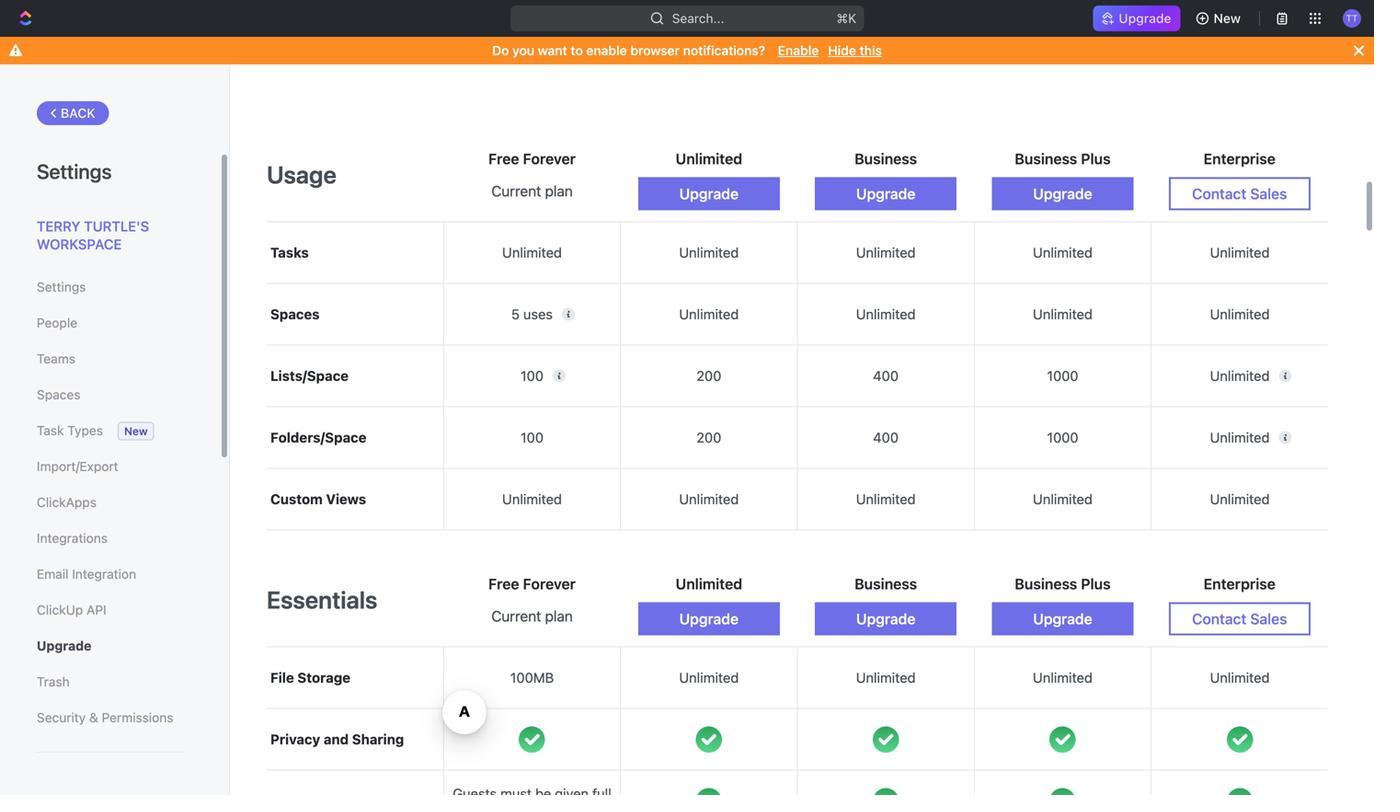 Task type: locate. For each thing, give the bounding box(es) containing it.
2 1000 from the top
[[1048, 429, 1079, 445]]

this
[[860, 43, 882, 58]]

2 100 from the top
[[521, 429, 544, 445]]

contact sales button
[[1170, 177, 1311, 210], [1170, 602, 1311, 636]]

0 vertical spatial forever
[[523, 150, 576, 168]]

plus for essentials
[[1082, 575, 1111, 593]]

1 vertical spatial plus
[[1082, 575, 1111, 593]]

0 vertical spatial sales
[[1251, 185, 1288, 203]]

1 vertical spatial new
[[124, 425, 148, 438]]

1 horizontal spatial spaces
[[271, 306, 320, 322]]

0 vertical spatial current plan
[[492, 182, 573, 200]]

contact sales
[[1193, 185, 1288, 203], [1193, 610, 1288, 628]]

1 200 from the top
[[697, 368, 722, 384]]

upgrade link
[[1094, 6, 1181, 31], [37, 630, 183, 662]]

spaces down teams
[[37, 387, 80, 402]]

you
[[513, 43, 535, 58]]

tt
[[1347, 13, 1359, 23]]

1 vertical spatial plan
[[545, 607, 573, 625]]

usage
[[267, 160, 337, 189]]

privacy and sharing
[[271, 731, 404, 747]]

2 current from the top
[[492, 607, 541, 625]]

200
[[697, 368, 722, 384], [697, 429, 722, 445]]

2 free forever from the top
[[489, 575, 576, 593]]

security & permissions
[[37, 710, 173, 725]]

free forever
[[489, 150, 576, 168], [489, 575, 576, 593]]

1 vertical spatial business plus
[[1015, 575, 1111, 593]]

0 vertical spatial business plus
[[1015, 150, 1111, 168]]

1 free from the top
[[489, 150, 519, 168]]

1 vertical spatial free
[[489, 575, 519, 593]]

email integration
[[37, 566, 136, 582]]

1 free forever from the top
[[489, 150, 576, 168]]

2 contact sales from the top
[[1193, 610, 1288, 628]]

1 contact from the top
[[1193, 185, 1247, 203]]

1 current plan from the top
[[492, 182, 573, 200]]

1 plus from the top
[[1082, 150, 1111, 168]]

0 horizontal spatial spaces
[[37, 387, 80, 402]]

0 vertical spatial plus
[[1082, 150, 1111, 168]]

1 contact sales from the top
[[1193, 185, 1288, 203]]

upgrade link down clickup api link
[[37, 630, 183, 662]]

200 for folders/space
[[697, 429, 722, 445]]

current
[[492, 182, 541, 200], [492, 607, 541, 625]]

teams link
[[37, 343, 183, 375]]

clickapps link
[[37, 487, 183, 518]]

0 vertical spatial spaces
[[271, 306, 320, 322]]

1 horizontal spatial upgrade link
[[1094, 6, 1181, 31]]

2 contact from the top
[[1193, 610, 1247, 628]]

spaces
[[271, 306, 320, 322], [37, 387, 80, 402]]

current for essentials
[[492, 607, 541, 625]]

security
[[37, 710, 86, 725]]

0 vertical spatial 1000
[[1048, 368, 1079, 384]]

unlimited
[[676, 150, 743, 168], [502, 244, 562, 261], [679, 244, 739, 261], [856, 244, 916, 261], [1033, 244, 1093, 261], [1211, 244, 1270, 261], [679, 306, 739, 322], [856, 306, 916, 322], [1033, 306, 1093, 322], [1211, 306, 1270, 322], [1211, 368, 1270, 384], [1211, 429, 1270, 445], [502, 491, 562, 507], [679, 491, 739, 507], [856, 491, 916, 507], [1033, 491, 1093, 507], [1211, 491, 1270, 507], [676, 575, 743, 593], [679, 670, 739, 686], [856, 670, 916, 686], [1033, 670, 1093, 686], [1211, 670, 1270, 686]]

1 vertical spatial sales
[[1251, 610, 1288, 628]]

1 400 from the top
[[874, 368, 899, 384]]

sales for essentials
[[1251, 610, 1288, 628]]

1 vertical spatial contact
[[1193, 610, 1247, 628]]

check image
[[873, 726, 899, 753]]

1 1000 from the top
[[1048, 368, 1079, 384]]

spaces inside the settings element
[[37, 387, 80, 402]]

new
[[1214, 11, 1241, 26], [124, 425, 148, 438]]

upgrade button
[[639, 177, 780, 210], [816, 177, 957, 210], [993, 177, 1134, 210], [639, 602, 780, 636], [816, 602, 957, 636], [993, 602, 1134, 636]]

1 vertical spatial settings
[[37, 279, 86, 294]]

current plan
[[492, 182, 573, 200], [492, 607, 573, 625]]

2 plus from the top
[[1082, 575, 1111, 593]]

file storage
[[271, 670, 351, 686]]

clickup
[[37, 602, 83, 617]]

contact sales for essentials
[[1193, 610, 1288, 628]]

0 vertical spatial 400
[[874, 368, 899, 384]]

0 vertical spatial enterprise
[[1204, 150, 1276, 168]]

contact sales button for essentials
[[1170, 602, 1311, 636]]

plus
[[1082, 150, 1111, 168], [1082, 575, 1111, 593]]

settings up 'people' on the top
[[37, 279, 86, 294]]

0 vertical spatial contact
[[1193, 185, 1247, 203]]

free forever for usage
[[489, 150, 576, 168]]

0 vertical spatial settings
[[37, 159, 112, 183]]

5 uses
[[512, 306, 553, 322]]

1 vertical spatial forever
[[523, 575, 576, 593]]

import/export link
[[37, 451, 183, 482]]

0 vertical spatial new
[[1214, 11, 1241, 26]]

0 vertical spatial free
[[489, 150, 519, 168]]

settings up the terry
[[37, 159, 112, 183]]

1 vertical spatial contact sales
[[1193, 610, 1288, 628]]

plan
[[545, 182, 573, 200], [545, 607, 573, 625]]

enterprise
[[1204, 150, 1276, 168], [1204, 575, 1276, 593]]

1 plan from the top
[[545, 182, 573, 200]]

1 vertical spatial 1000
[[1048, 429, 1079, 445]]

business plus for usage
[[1015, 150, 1111, 168]]

settings
[[37, 159, 112, 183], [37, 279, 86, 294]]

1 vertical spatial upgrade link
[[37, 630, 183, 662]]

1 sales from the top
[[1251, 185, 1288, 203]]

do you want to enable browser notifications? enable hide this
[[492, 43, 882, 58]]

terry
[[37, 218, 80, 234]]

spaces down tasks at the left of page
[[271, 306, 320, 322]]

400
[[874, 368, 899, 384], [874, 429, 899, 445]]

clickup api
[[37, 602, 106, 617]]

1 vertical spatial 100
[[521, 429, 544, 445]]

free forever for essentials
[[489, 575, 576, 593]]

file
[[271, 670, 294, 686]]

2 free from the top
[[489, 575, 519, 593]]

100mb
[[510, 670, 554, 686]]

100
[[521, 368, 544, 384], [521, 429, 544, 445]]

0 vertical spatial 100
[[521, 368, 544, 384]]

0 vertical spatial plan
[[545, 182, 573, 200]]

free
[[489, 150, 519, 168], [489, 575, 519, 593]]

200 for lists/space
[[697, 368, 722, 384]]

1 vertical spatial contact sales button
[[1170, 602, 1311, 636]]

security & permissions link
[[37, 702, 183, 733]]

forever for usage
[[523, 150, 576, 168]]

1 enterprise from the top
[[1204, 150, 1276, 168]]

1 vertical spatial current plan
[[492, 607, 573, 625]]

1 vertical spatial current
[[492, 607, 541, 625]]

enterprise for essentials
[[1204, 575, 1276, 593]]

upgrade link left new button
[[1094, 6, 1181, 31]]

sharing
[[352, 731, 404, 747]]

2 current plan from the top
[[492, 607, 573, 625]]

2 business plus from the top
[[1015, 575, 1111, 593]]

business plus
[[1015, 150, 1111, 168], [1015, 575, 1111, 593]]

2 plan from the top
[[545, 607, 573, 625]]

0 vertical spatial 200
[[697, 368, 722, 384]]

upgrade inside the settings element
[[37, 638, 92, 653]]

do
[[492, 43, 509, 58]]

1 vertical spatial 400
[[874, 429, 899, 445]]

2 400 from the top
[[874, 429, 899, 445]]

current for usage
[[492, 182, 541, 200]]

enterprise for usage
[[1204, 150, 1276, 168]]

1 horizontal spatial new
[[1214, 11, 1241, 26]]

1 vertical spatial enterprise
[[1204, 575, 1276, 593]]

1 vertical spatial 200
[[697, 429, 722, 445]]

2 enterprise from the top
[[1204, 575, 1276, 593]]

1 vertical spatial spaces
[[37, 387, 80, 402]]

1 forever from the top
[[523, 150, 576, 168]]

0 vertical spatial current
[[492, 182, 541, 200]]

check image
[[519, 726, 545, 753], [696, 726, 722, 753], [1050, 726, 1076, 753], [1227, 726, 1254, 753]]

0 vertical spatial contact sales button
[[1170, 177, 1311, 210]]

custom
[[271, 491, 323, 507]]

1 check image from the left
[[519, 726, 545, 753]]

2 forever from the top
[[523, 575, 576, 593]]

custom views
[[271, 491, 366, 507]]

0 vertical spatial free forever
[[489, 150, 576, 168]]

forever
[[523, 150, 576, 168], [523, 575, 576, 593]]

1 current from the top
[[492, 182, 541, 200]]

2 contact sales button from the top
[[1170, 602, 1311, 636]]

trash
[[37, 674, 70, 689]]

import/export
[[37, 459, 118, 474]]

folders/space
[[271, 429, 367, 446]]

0 vertical spatial contact sales
[[1193, 185, 1288, 203]]

notifications?
[[683, 43, 766, 58]]

clickup api link
[[37, 594, 183, 626]]

0 horizontal spatial new
[[124, 425, 148, 438]]

2 sales from the top
[[1251, 610, 1288, 628]]

views
[[326, 491, 366, 507]]

2 200 from the top
[[697, 429, 722, 445]]

1 business plus from the top
[[1015, 150, 1111, 168]]

integration
[[72, 566, 136, 582]]

contact sales for usage
[[1193, 185, 1288, 203]]

settings element
[[0, 64, 230, 795]]

sales
[[1251, 185, 1288, 203], [1251, 610, 1288, 628]]

trash link
[[37, 666, 183, 698]]

1000
[[1048, 368, 1079, 384], [1048, 429, 1079, 445]]

0 horizontal spatial upgrade link
[[37, 630, 183, 662]]

1000 for lists/space
[[1048, 368, 1079, 384]]

business
[[855, 150, 918, 168], [1015, 150, 1078, 168], [855, 575, 918, 593], [1015, 575, 1078, 593]]

permissions
[[102, 710, 173, 725]]

upgrade
[[1119, 11, 1172, 26], [680, 185, 739, 203], [857, 185, 916, 203], [1034, 185, 1093, 203], [680, 610, 739, 628], [857, 610, 916, 628], [1034, 610, 1093, 628], [37, 638, 92, 653]]

contact
[[1193, 185, 1247, 203], [1193, 610, 1247, 628]]

terry turtle's workspace
[[37, 218, 149, 252]]

1 vertical spatial free forever
[[489, 575, 576, 593]]

contact for essentials
[[1193, 610, 1247, 628]]

1 contact sales button from the top
[[1170, 177, 1311, 210]]



Task type: describe. For each thing, give the bounding box(es) containing it.
400 for folders/space
[[874, 429, 899, 445]]

back
[[61, 105, 95, 121]]

plus for usage
[[1082, 150, 1111, 168]]

business plus for essentials
[[1015, 575, 1111, 593]]

4 check image from the left
[[1227, 726, 1254, 753]]

1 settings from the top
[[37, 159, 112, 183]]

hide
[[828, 43, 857, 58]]

people
[[37, 315, 77, 330]]

tt button
[[1338, 4, 1367, 33]]

contact for usage
[[1193, 185, 1247, 203]]

contact sales button for usage
[[1170, 177, 1311, 210]]

tasks
[[271, 244, 309, 261]]

search...
[[672, 11, 725, 26]]

email
[[37, 566, 69, 582]]

3 check image from the left
[[1050, 726, 1076, 753]]

integrations
[[37, 531, 108, 546]]

&
[[89, 710, 98, 725]]

spaces link
[[37, 379, 183, 410]]

back link
[[37, 101, 109, 125]]

new button
[[1189, 4, 1252, 33]]

uses
[[524, 306, 553, 322]]

integrations link
[[37, 523, 183, 554]]

current plan for usage
[[492, 182, 573, 200]]

email integration link
[[37, 559, 183, 590]]

essentials
[[267, 585, 378, 614]]

plan for essentials
[[545, 607, 573, 625]]

free for essentials
[[489, 575, 519, 593]]

lists/space
[[271, 368, 349, 384]]

⌘k
[[837, 11, 857, 26]]

teams
[[37, 351, 75, 366]]

to
[[571, 43, 583, 58]]

people link
[[37, 307, 183, 339]]

new inside the settings element
[[124, 425, 148, 438]]

1000 for folders/space
[[1048, 429, 1079, 445]]

clickapps
[[37, 495, 97, 510]]

2 check image from the left
[[696, 726, 722, 753]]

plan for usage
[[545, 182, 573, 200]]

task
[[37, 423, 64, 438]]

privacy
[[271, 731, 320, 747]]

and
[[324, 731, 349, 747]]

forever for essentials
[[523, 575, 576, 593]]

storage
[[298, 670, 351, 686]]

400 for lists/space
[[874, 368, 899, 384]]

1 100 from the top
[[521, 368, 544, 384]]

browser
[[631, 43, 680, 58]]

workspace
[[37, 236, 122, 252]]

task types
[[37, 423, 103, 438]]

new inside new button
[[1214, 11, 1241, 26]]

2 settings from the top
[[37, 279, 86, 294]]

enable
[[778, 43, 819, 58]]

api
[[87, 602, 106, 617]]

0 vertical spatial upgrade link
[[1094, 6, 1181, 31]]

enable
[[587, 43, 627, 58]]

want
[[538, 43, 568, 58]]

5
[[512, 306, 520, 322]]

settings link
[[37, 271, 183, 303]]

free for usage
[[489, 150, 519, 168]]

sales for usage
[[1251, 185, 1288, 203]]

types
[[67, 423, 103, 438]]

turtle's
[[84, 218, 149, 234]]

current plan for essentials
[[492, 607, 573, 625]]



Task type: vqa. For each thing, say whether or not it's contained in the screenshot.


